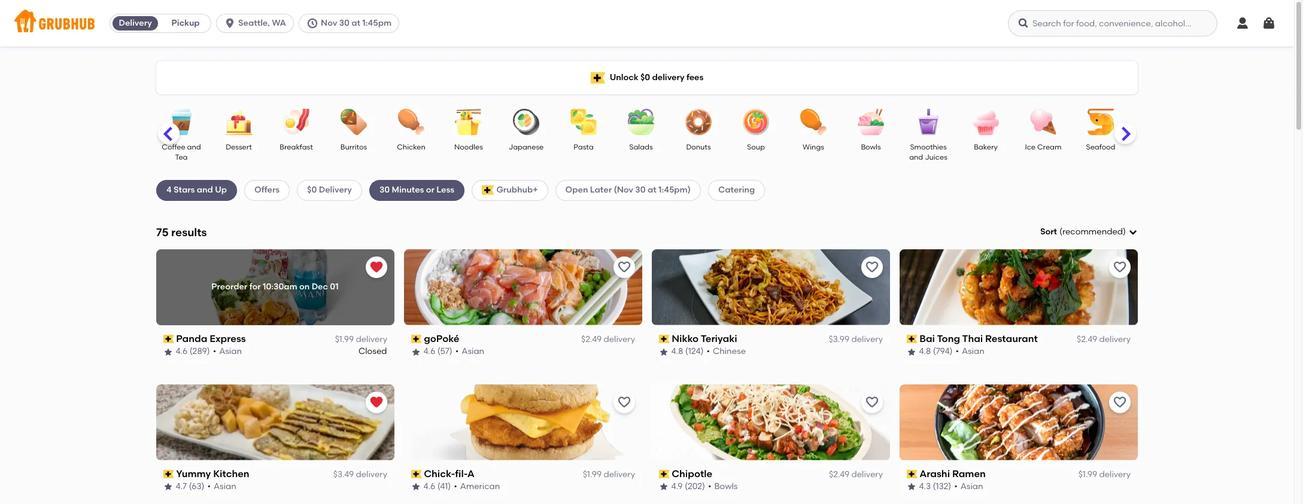 Task type: vqa. For each thing, say whether or not it's contained in the screenshot.
CA
no



Task type: locate. For each thing, give the bounding box(es) containing it.
4.6
[[176, 347, 188, 357], [424, 347, 436, 357], [424, 482, 436, 493]]

4.6 (289)
[[176, 347, 210, 357]]

unlock
[[610, 72, 639, 83]]

grubhub+
[[497, 185, 538, 195]]

saved restaurant button for panda express
[[366, 257, 388, 278]]

2 horizontal spatial $2.49 delivery
[[1078, 335, 1131, 345]]

chinese
[[714, 347, 747, 357]]

save this restaurant button
[[614, 257, 636, 278], [862, 257, 883, 278], [1110, 257, 1131, 278], [614, 392, 636, 414], [862, 392, 883, 414], [1110, 392, 1131, 414]]

subscription pass image
[[164, 335, 174, 344], [411, 335, 422, 344], [659, 335, 670, 344], [907, 335, 918, 344]]

1 vertical spatial and
[[910, 154, 924, 162]]

save this restaurant image
[[618, 260, 632, 275], [866, 260, 880, 275], [1113, 260, 1128, 275], [866, 396, 880, 410]]

asian down the kitchen
[[214, 482, 237, 493]]

cream
[[1038, 143, 1062, 152]]

$0 right 'unlock'
[[641, 72, 651, 83]]

arashi ramen
[[920, 469, 987, 480]]

svg image right )
[[1129, 228, 1139, 237]]

0 vertical spatial svg image
[[224, 17, 236, 29]]

chick-fil-a logo image
[[404, 385, 643, 461]]

4.8 (794)
[[920, 347, 953, 357]]

$1.99 for arashi ramen
[[1079, 470, 1098, 480]]

grubhub plus flag logo image left grubhub+
[[482, 186, 494, 196]]

subscription pass image left panda
[[164, 335, 174, 344]]

30 right nov
[[339, 18, 350, 28]]

0 horizontal spatial at
[[352, 18, 361, 28]]

svg image left seattle,
[[224, 17, 236, 29]]

kitchen
[[214, 469, 250, 480]]

4.8 for nikko teriyaki
[[672, 347, 684, 357]]

2 saved restaurant button from the top
[[366, 392, 388, 414]]

soup image
[[736, 109, 777, 135]]

• right (202)
[[709, 482, 712, 493]]

2 horizontal spatial 30
[[636, 185, 646, 195]]

tea
[[175, 154, 188, 162]]

and inside 'smoothies and juices'
[[910, 154, 924, 162]]

delivery button
[[110, 14, 161, 33]]

$2.49 delivery for bai tong thai restaurant
[[1078, 335, 1131, 345]]

yummy kitchen
[[176, 469, 250, 480]]

• right the (794)
[[956, 347, 960, 357]]

delivery down burritos
[[319, 185, 352, 195]]

japanese
[[509, 143, 544, 152]]

$0 delivery
[[307, 185, 352, 195]]

at left 1:45pm)
[[648, 185, 657, 195]]

and for smoothies and juices
[[910, 154, 924, 162]]

$2.49 delivery for chipotle
[[830, 470, 883, 480]]

2 save this restaurant image from the left
[[1113, 396, 1128, 410]]

smoothies and juices
[[910, 143, 948, 162]]

delivery
[[119, 18, 152, 28], [319, 185, 352, 195]]

30 left minutes
[[380, 185, 390, 195]]

1 saved restaurant button from the top
[[366, 257, 388, 278]]

subscription pass image left the yummy
[[164, 471, 174, 479]]

•
[[213, 347, 217, 357], [456, 347, 459, 357], [707, 347, 711, 357], [956, 347, 960, 357], [208, 482, 211, 493], [454, 482, 458, 493], [709, 482, 712, 493], [955, 482, 959, 493]]

1 vertical spatial saved restaurant image
[[370, 396, 384, 410]]

save this restaurant image for bai tong thai restaurant
[[1113, 260, 1128, 275]]

asian right (57) on the left bottom
[[462, 347, 485, 357]]

asian for yummy
[[214, 482, 237, 493]]

minutes
[[392, 185, 424, 195]]

delivery left pickup
[[119, 18, 152, 28]]

• for arashi ramen
[[955, 482, 959, 493]]

arashi
[[920, 469, 951, 480]]

dec
[[312, 282, 329, 292]]

star icon image left 4.9
[[659, 483, 669, 493]]

subscription pass image for arashi ramen
[[907, 471, 918, 479]]

star icon image
[[164, 348, 173, 357], [411, 348, 421, 357], [659, 348, 669, 357], [907, 348, 917, 357], [164, 483, 173, 493], [411, 483, 421, 493], [659, 483, 669, 493], [907, 483, 917, 493]]

• for nikko teriyaki
[[707, 347, 711, 357]]

save this restaurant image
[[618, 396, 632, 410], [1113, 396, 1128, 410]]

save this restaurant image for chick-fil-a
[[618, 396, 632, 410]]

1 horizontal spatial svg image
[[1129, 228, 1139, 237]]

star icon image for bai tong thai restaurant
[[907, 348, 917, 357]]

on
[[300, 282, 310, 292]]

• down arashi ramen
[[955, 482, 959, 493]]

dessert
[[226, 143, 252, 152]]

donuts image
[[678, 109, 720, 135]]

30
[[339, 18, 350, 28], [380, 185, 390, 195], [636, 185, 646, 195]]

None field
[[1041, 226, 1139, 239]]

(202)
[[685, 482, 706, 493]]

1 horizontal spatial bowls
[[862, 143, 881, 152]]

subscription pass image for nikko teriyaki
[[659, 335, 670, 344]]

subscription pass image left chipotle
[[659, 471, 670, 479]]

panda express
[[176, 333, 246, 345]]

30 minutes or less
[[380, 185, 455, 195]]

star icon image for arashi ramen
[[907, 483, 917, 493]]

smoothies and juices image
[[908, 109, 950, 135]]

2 horizontal spatial $2.49
[[1078, 335, 1098, 345]]

fil-
[[456, 469, 468, 480]]

$1.99
[[335, 335, 354, 345], [583, 470, 602, 480], [1079, 470, 1098, 480]]

0 vertical spatial grubhub plus flag logo image
[[591, 72, 605, 84]]

01
[[331, 282, 339, 292]]

and
[[187, 143, 201, 152], [910, 154, 924, 162], [197, 185, 213, 195]]

subscription pass image for gopoké
[[411, 335, 422, 344]]

Search for food, convenience, alcohol... search field
[[1009, 10, 1218, 37]]

• right (57) on the left bottom
[[456, 347, 459, 357]]

asian down the thai
[[963, 347, 985, 357]]

1 horizontal spatial at
[[648, 185, 657, 195]]

$2.49
[[582, 335, 602, 345], [1078, 335, 1098, 345], [830, 470, 850, 480]]

grubhub plus flag logo image for unlock $0 delivery fees
[[591, 72, 605, 84]]

star icon image left 4.6 (41)
[[411, 483, 421, 493]]

results
[[171, 226, 207, 239]]

chicken image
[[391, 109, 432, 135]]

delivery for yummy kitchen
[[356, 470, 388, 480]]

4.6 left (41)
[[424, 482, 436, 493]]

4.6 down panda
[[176, 347, 188, 357]]

grubhub plus flag logo image
[[591, 72, 605, 84], [482, 186, 494, 196]]

(41)
[[438, 482, 451, 493]]

save this restaurant image for arashi ramen
[[1113, 396, 1128, 410]]

1 vertical spatial $0
[[307, 185, 317, 195]]

saved restaurant button
[[366, 257, 388, 278], [366, 392, 388, 414]]

4.8 for bai tong thai restaurant
[[920, 347, 932, 357]]

delivery for arashi ramen
[[1100, 470, 1131, 480]]

at inside button
[[352, 18, 361, 28]]

catering
[[719, 185, 755, 195]]

and down smoothies
[[910, 154, 924, 162]]

subscription pass image left chick-
[[411, 471, 422, 479]]

subscription pass image
[[164, 471, 174, 479], [411, 471, 422, 479], [659, 471, 670, 479], [907, 471, 918, 479]]

star icon image left 4.6 (57)
[[411, 348, 421, 357]]

1 vertical spatial bowls
[[715, 482, 738, 493]]

3 subscription pass image from the left
[[659, 335, 670, 344]]

main navigation navigation
[[0, 0, 1295, 47]]

juices
[[925, 154, 948, 162]]

• asian down the thai
[[956, 347, 985, 357]]

1 horizontal spatial $2.49
[[830, 470, 850, 480]]

4.3
[[920, 482, 932, 493]]

chipotle logo image
[[652, 385, 891, 461]]

delivery for chipotle
[[852, 470, 883, 480]]

0 vertical spatial saved restaurant image
[[370, 260, 384, 275]]

0 horizontal spatial 4.8
[[672, 347, 684, 357]]

1 horizontal spatial $2.49 delivery
[[830, 470, 883, 480]]

1 subscription pass image from the left
[[164, 335, 174, 344]]

$2.49 delivery for gopoké
[[582, 335, 636, 345]]

0 horizontal spatial $2.49
[[582, 335, 602, 345]]

0 horizontal spatial svg image
[[224, 17, 236, 29]]

2 subscription pass image from the left
[[411, 335, 422, 344]]

star icon image left "4.8 (124)"
[[659, 348, 669, 357]]

and inside coffee and tea
[[187, 143, 201, 152]]

2 horizontal spatial $1.99
[[1079, 470, 1098, 480]]

asian down "ramen" at the right bottom
[[962, 482, 984, 493]]

ice
[[1026, 143, 1036, 152]]

• for gopoké
[[456, 347, 459, 357]]

1 horizontal spatial delivery
[[319, 185, 352, 195]]

2 saved restaurant image from the top
[[370, 396, 384, 410]]

at left 1:45pm
[[352, 18, 361, 28]]

subscription pass image left nikko
[[659, 335, 670, 344]]

• down nikko teriyaki
[[707, 347, 711, 357]]

a
[[468, 469, 475, 480]]

express
[[210, 333, 246, 345]]

2 horizontal spatial $1.99 delivery
[[1079, 470, 1131, 480]]

$0 right 'offers'
[[307, 185, 317, 195]]

1 horizontal spatial grubhub plus flag logo image
[[591, 72, 605, 84]]

2 4.8 from the left
[[920, 347, 932, 357]]

subscription pass image for bai tong thai restaurant
[[907, 335, 918, 344]]

$2.49 delivery
[[582, 335, 636, 345], [1078, 335, 1131, 345], [830, 470, 883, 480]]

75
[[156, 226, 169, 239]]

$0
[[641, 72, 651, 83], [307, 185, 317, 195]]

0 horizontal spatial grubhub plus flag logo image
[[482, 186, 494, 196]]

noodles
[[455, 143, 483, 152]]

star icon image left 4.8 (794)
[[907, 348, 917, 357]]

0 horizontal spatial $2.49 delivery
[[582, 335, 636, 345]]

0 horizontal spatial $1.99 delivery
[[335, 335, 388, 345]]

0 vertical spatial delivery
[[119, 18, 152, 28]]

bowls right (202)
[[715, 482, 738, 493]]

0 horizontal spatial 30
[[339, 18, 350, 28]]

bakery
[[975, 143, 998, 152]]

bai tong thai restaurant
[[920, 333, 1039, 345]]

pasta image
[[563, 109, 605, 135]]

1 vertical spatial grubhub plus flag logo image
[[482, 186, 494, 196]]

subscription pass image left arashi
[[907, 471, 918, 479]]

0 vertical spatial and
[[187, 143, 201, 152]]

up
[[215, 185, 227, 195]]

(57)
[[438, 347, 453, 357]]

0 vertical spatial $0
[[641, 72, 651, 83]]

1 vertical spatial at
[[648, 185, 657, 195]]

0 horizontal spatial delivery
[[119, 18, 152, 28]]

1 subscription pass image from the left
[[164, 471, 174, 479]]

less
[[437, 185, 455, 195]]

4.8
[[672, 347, 684, 357], [920, 347, 932, 357]]

0 vertical spatial at
[[352, 18, 361, 28]]

• down the panda express
[[213, 347, 217, 357]]

4.8 down nikko
[[672, 347, 684, 357]]

or
[[426, 185, 435, 195]]

0 horizontal spatial bowls
[[715, 482, 738, 493]]

dessert image
[[218, 109, 260, 135]]

• asian for bai
[[956, 347, 985, 357]]

• right (41)
[[454, 482, 458, 493]]

at
[[352, 18, 361, 28], [648, 185, 657, 195]]

burritos image
[[333, 109, 375, 135]]

• american
[[454, 482, 501, 493]]

$1.99 delivery for panda express
[[335, 335, 388, 345]]

saved restaurant image
[[370, 260, 384, 275], [370, 396, 384, 410]]

• chinese
[[707, 347, 747, 357]]

0 horizontal spatial $1.99
[[335, 335, 354, 345]]

burritos
[[341, 143, 367, 152]]

nov 30 at 1:45pm
[[321, 18, 392, 28]]

star icon image left '4.3'
[[907, 483, 917, 493]]

4.6 left (57) on the left bottom
[[424, 347, 436, 357]]

delivery for panda express
[[356, 335, 388, 345]]

and up tea
[[187, 143, 201, 152]]

recommended
[[1063, 227, 1124, 237]]

• bowls
[[709, 482, 738, 493]]

bowls down bowls image
[[862, 143, 881, 152]]

3 subscription pass image from the left
[[659, 471, 670, 479]]

1 vertical spatial saved restaurant button
[[366, 392, 388, 414]]

• asian down yummy kitchen
[[208, 482, 237, 493]]

• asian for arashi
[[955, 482, 984, 493]]

1 horizontal spatial $1.99 delivery
[[583, 470, 636, 480]]

star icon image left 4.7
[[164, 483, 173, 493]]

yummy
[[176, 469, 211, 480]]

1 horizontal spatial save this restaurant image
[[1113, 396, 1128, 410]]

0 vertical spatial saved restaurant button
[[366, 257, 388, 278]]

star icon image for gopoké
[[411, 348, 421, 357]]

4 subscription pass image from the left
[[907, 335, 918, 344]]

yummy kitchen logo image
[[156, 385, 395, 461]]

0 horizontal spatial $0
[[307, 185, 317, 195]]

wings
[[803, 143, 825, 152]]

delivery
[[653, 72, 685, 83], [356, 335, 388, 345], [604, 335, 636, 345], [852, 335, 883, 345], [1100, 335, 1131, 345], [356, 470, 388, 480], [604, 470, 636, 480], [852, 470, 883, 480], [1100, 470, 1131, 480]]

• right (63)
[[208, 482, 211, 493]]

save this restaurant image for nikko teriyaki
[[866, 260, 880, 275]]

restaurant
[[986, 333, 1039, 345]]

1 horizontal spatial 4.8
[[920, 347, 932, 357]]

subscription pass image left gopoké
[[411, 335, 422, 344]]

subscription pass image for chipotle
[[659, 471, 670, 479]]

ice cream image
[[1023, 109, 1065, 135]]

grubhub plus flag logo image left 'unlock'
[[591, 72, 605, 84]]

(132)
[[934, 482, 952, 493]]

wings image
[[793, 109, 835, 135]]

star icon image for yummy kitchen
[[164, 483, 173, 493]]

4 subscription pass image from the left
[[907, 471, 918, 479]]

and for coffee and tea
[[187, 143, 201, 152]]

$1.99 delivery for arashi ramen
[[1079, 470, 1131, 480]]

saved restaurant button for yummy kitchen
[[366, 392, 388, 414]]

offers
[[255, 185, 280, 195]]

4.6 (41)
[[424, 482, 451, 493]]

2 subscription pass image from the left
[[411, 471, 422, 479]]

1 save this restaurant image from the left
[[618, 396, 632, 410]]

1 horizontal spatial $0
[[641, 72, 651, 83]]

soup
[[748, 143, 765, 152]]

0 vertical spatial bowls
[[862, 143, 881, 152]]

bowls
[[862, 143, 881, 152], [715, 482, 738, 493]]

save this restaurant button for chipotle
[[862, 392, 883, 414]]

nikko
[[672, 333, 699, 345]]

chipotle
[[672, 469, 713, 480]]

1 vertical spatial delivery
[[319, 185, 352, 195]]

1 saved restaurant image from the top
[[370, 260, 384, 275]]

1 horizontal spatial $1.99
[[583, 470, 602, 480]]

save this restaurant button for nikko teriyaki
[[862, 257, 883, 278]]

star icon image left the 4.6 (289)
[[164, 348, 173, 357]]

svg image
[[1236, 16, 1251, 31], [1263, 16, 1277, 31], [307, 17, 319, 29], [1018, 17, 1030, 29]]

4.8 down bai
[[920, 347, 932, 357]]

1 vertical spatial svg image
[[1129, 228, 1139, 237]]

30 right (nov
[[636, 185, 646, 195]]

subscription pass image for yummy kitchen
[[164, 471, 174, 479]]

saved restaurant image for panda express
[[370, 260, 384, 275]]

delivery for bai tong thai restaurant
[[1100, 335, 1131, 345]]

• for chick-fil-a
[[454, 482, 458, 493]]

chick-fil-a
[[424, 469, 475, 480]]

and left up
[[197, 185, 213, 195]]

1 4.8 from the left
[[672, 347, 684, 357]]

• asian down "ramen" at the right bottom
[[955, 482, 984, 493]]

0 horizontal spatial save this restaurant image
[[618, 396, 632, 410]]

subscription pass image left bai
[[907, 335, 918, 344]]

(124)
[[686, 347, 704, 357]]

svg image
[[224, 17, 236, 29], [1129, 228, 1139, 237]]



Task type: describe. For each thing, give the bounding box(es) containing it.
coffee and tea image
[[161, 109, 202, 135]]

gopoké
[[424, 333, 460, 345]]

sort
[[1041, 227, 1058, 237]]

save this restaurant image for gopoké
[[618, 260, 632, 275]]

bai tong thai restaurant logo image
[[900, 250, 1139, 326]]

4.9 (202)
[[672, 482, 706, 493]]

seattle,
[[238, 18, 270, 28]]

• asian for yummy
[[208, 482, 237, 493]]

save this restaurant button for gopoké
[[614, 257, 636, 278]]

(63)
[[189, 482, 205, 493]]

chicken
[[397, 143, 426, 152]]

star icon image for chick-fil-a
[[411, 483, 421, 493]]

breakfast image
[[276, 109, 317, 135]]

svg image inside nov 30 at 1:45pm button
[[307, 17, 319, 29]]

(nov
[[614, 185, 634, 195]]

4.6 (57)
[[424, 347, 453, 357]]

arashi ramen logo image
[[900, 385, 1139, 461]]

$3.99 delivery
[[829, 335, 883, 345]]

sort ( recommended )
[[1041, 227, 1127, 237]]

subscription pass image for chick-fil-a
[[411, 471, 422, 479]]

nikko teriyaki logo image
[[652, 250, 891, 326]]

nov 30 at 1:45pm button
[[299, 14, 404, 33]]

unlock $0 delivery fees
[[610, 72, 704, 83]]

fees
[[687, 72, 704, 83]]

save this restaurant button for bai tong thai restaurant
[[1110, 257, 1131, 278]]

$2.49 for bai tong thai restaurant
[[1078, 335, 1098, 345]]

star icon image for nikko teriyaki
[[659, 348, 669, 357]]

• asian down express
[[213, 347, 242, 357]]

75 results
[[156, 226, 207, 239]]

ramen
[[953, 469, 987, 480]]

save this restaurant image for chipotle
[[866, 396, 880, 410]]

$3.49
[[333, 470, 354, 480]]

stars
[[174, 185, 195, 195]]

steak image
[[1138, 109, 1180, 135]]

$1.99 for chick-fil-a
[[583, 470, 602, 480]]

grubhub plus flag logo image for grubhub+
[[482, 186, 494, 196]]

svg image inside seattle, wa button
[[224, 17, 236, 29]]

gopoké logo image
[[404, 250, 643, 326]]

subscription pass image for panda express
[[164, 335, 174, 344]]

4.6 for gopoké
[[424, 347, 436, 357]]

$1.99 for panda express
[[335, 335, 354, 345]]

pickup button
[[161, 14, 211, 33]]

bakery image
[[966, 109, 1007, 135]]

asian down express
[[220, 347, 242, 357]]

4
[[167, 185, 172, 195]]

$3.49 delivery
[[333, 470, 388, 480]]

(289)
[[190, 347, 210, 357]]

pasta
[[574, 143, 594, 152]]

save this restaurant button for arashi ramen
[[1110, 392, 1131, 414]]

teriyaki
[[701, 333, 738, 345]]

1 horizontal spatial 30
[[380, 185, 390, 195]]

4.6 for chick-fil-a
[[424, 482, 436, 493]]

closed
[[359, 347, 388, 357]]

1:45pm)
[[659, 185, 691, 195]]

(
[[1060, 227, 1063, 237]]

nikko teriyaki
[[672, 333, 738, 345]]

$2.49 for chipotle
[[830, 470, 850, 480]]

none field containing sort
[[1041, 226, 1139, 239]]

save this restaurant button for chick-fil-a
[[614, 392, 636, 414]]

• for chipotle
[[709, 482, 712, 493]]

donuts
[[687, 143, 711, 152]]

bai
[[920, 333, 936, 345]]

panda
[[176, 333, 208, 345]]

star icon image for chipotle
[[659, 483, 669, 493]]

bowls image
[[851, 109, 892, 135]]

seafood image
[[1081, 109, 1122, 135]]

salads image
[[621, 109, 662, 135]]

japanese image
[[506, 109, 547, 135]]

seattle, wa
[[238, 18, 286, 28]]

svg image inside 'field'
[[1129, 228, 1139, 237]]

seafood
[[1087, 143, 1116, 152]]

$2.49 for gopoké
[[582, 335, 602, 345]]

• for yummy kitchen
[[208, 482, 211, 493]]

preorder for 10:30am on dec 01
[[212, 282, 339, 292]]

$1.99 delivery for chick-fil-a
[[583, 470, 636, 480]]

delivery inside button
[[119, 18, 152, 28]]

2 vertical spatial and
[[197, 185, 213, 195]]

nov
[[321, 18, 337, 28]]

(794)
[[934, 347, 953, 357]]

4.7
[[176, 482, 187, 493]]

noodles image
[[448, 109, 490, 135]]

• for bai tong thai restaurant
[[956, 347, 960, 357]]

delivery for nikko teriyaki
[[852, 335, 883, 345]]

4 stars and up
[[167, 185, 227, 195]]

4.9
[[672, 482, 683, 493]]

delivery for chick-fil-a
[[604, 470, 636, 480]]

american
[[461, 482, 501, 493]]

open
[[566, 185, 588, 195]]

chick-
[[424, 469, 456, 480]]

pickup
[[172, 18, 200, 28]]

coffee and tea
[[162, 143, 201, 162]]

asian for arashi
[[962, 482, 984, 493]]

later
[[590, 185, 612, 195]]

30 inside button
[[339, 18, 350, 28]]

4.8 (124)
[[672, 347, 704, 357]]

open later (nov 30 at 1:45pm)
[[566, 185, 691, 195]]

)
[[1124, 227, 1127, 237]]

delivery for gopoké
[[604, 335, 636, 345]]

for
[[250, 282, 261, 292]]

preorder
[[212, 282, 248, 292]]

asian for bai
[[963, 347, 985, 357]]

smoothies
[[911, 143, 947, 152]]

seattle, wa button
[[216, 14, 299, 33]]

4.3 (132)
[[920, 482, 952, 493]]

$3.99
[[829, 335, 850, 345]]

ice cream
[[1026, 143, 1062, 152]]

saved restaurant image for yummy kitchen
[[370, 396, 384, 410]]

coffee
[[162, 143, 185, 152]]

wa
[[272, 18, 286, 28]]

tong
[[938, 333, 961, 345]]

• asian right (57) on the left bottom
[[456, 347, 485, 357]]



